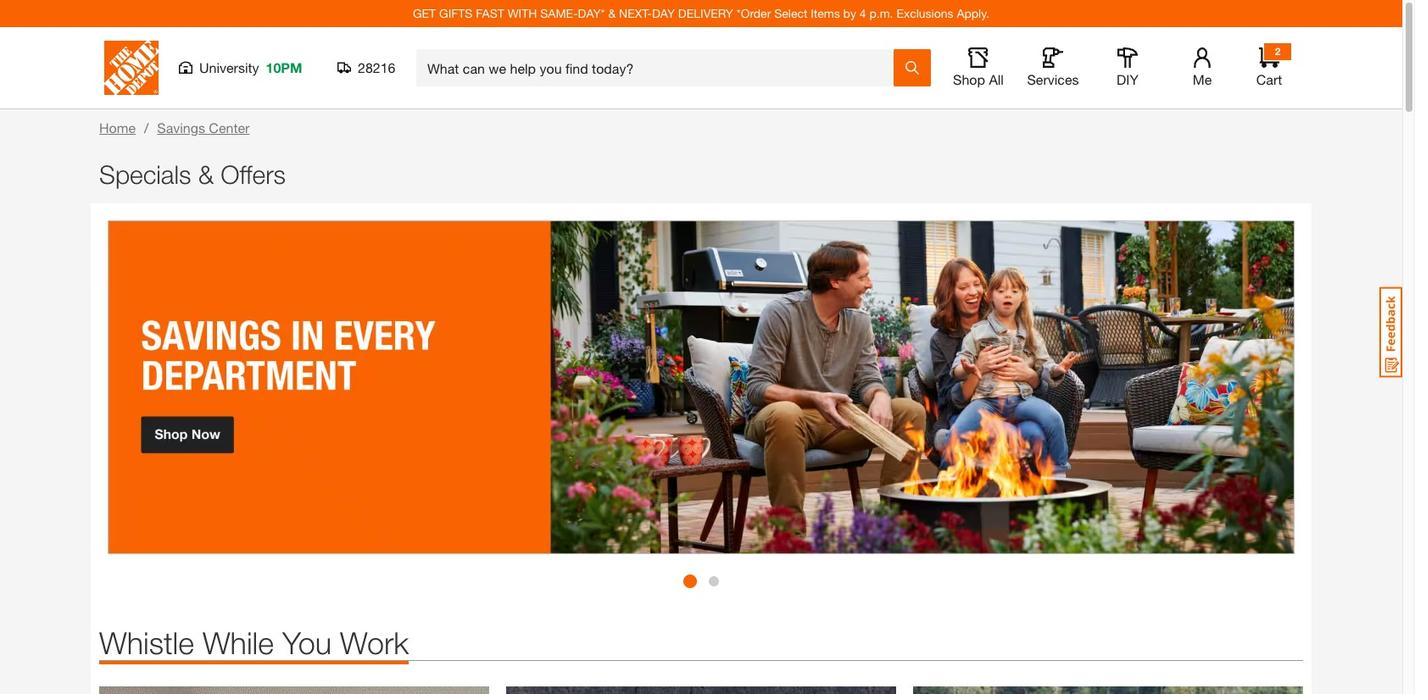 Task type: locate. For each thing, give the bounding box(es) containing it.
cart 2
[[1256, 45, 1282, 87]]

savings
[[157, 120, 205, 136]]

delivery
[[678, 6, 733, 20]]

me
[[1193, 71, 1212, 87]]

4
[[860, 6, 866, 20]]

*order
[[737, 6, 771, 20]]

home link
[[99, 120, 136, 136]]

whistle
[[99, 625, 194, 662]]

1 horizontal spatial  image
[[506, 687, 896, 694]]

savings center
[[157, 120, 250, 136]]

3  image from the left
[[913, 687, 1303, 694]]

get
[[413, 6, 436, 20]]

shop all button
[[951, 47, 1006, 88]]

& down savings center
[[198, 159, 214, 189]]

you
[[282, 625, 332, 662]]

work
[[340, 625, 409, 662]]

& right "day*"
[[608, 6, 616, 20]]

1 vertical spatial &
[[198, 159, 214, 189]]

with
[[508, 6, 537, 20]]

day*
[[578, 6, 605, 20]]

offers
[[221, 159, 286, 189]]

 image
[[99, 687, 489, 694], [506, 687, 896, 694], [913, 687, 1303, 694]]

diy
[[1117, 71, 1139, 87]]

0 horizontal spatial &
[[198, 159, 214, 189]]

2 horizontal spatial  image
[[913, 687, 1303, 694]]

&
[[608, 6, 616, 20], [198, 159, 214, 189]]

university
[[199, 59, 259, 75]]

savings in every department image
[[108, 220, 1295, 555]]

next-
[[619, 6, 652, 20]]

p.m.
[[870, 6, 893, 20]]

gifts
[[439, 6, 473, 20]]

while
[[203, 625, 274, 662]]

1 horizontal spatial &
[[608, 6, 616, 20]]

get gifts fast with same-day* & next-day delivery *order select items by 4 p.m. exclusions apply.
[[413, 6, 990, 20]]

the home depot logo image
[[104, 41, 159, 95]]

specials & offers
[[99, 159, 286, 189]]

savings center link
[[157, 120, 250, 136]]

0 horizontal spatial  image
[[99, 687, 489, 694]]



Task type: vqa. For each thing, say whether or not it's contained in the screenshot.
Fans LINK
no



Task type: describe. For each thing, give the bounding box(es) containing it.
What can we help you find today? search field
[[427, 50, 893, 86]]

center
[[209, 120, 250, 136]]

items
[[811, 6, 840, 20]]

28216
[[358, 59, 396, 75]]

2  image from the left
[[506, 687, 896, 694]]

same-
[[540, 6, 578, 20]]

1  image from the left
[[99, 687, 489, 694]]

28216 button
[[337, 59, 396, 76]]

day
[[652, 6, 675, 20]]

2
[[1275, 45, 1281, 58]]

fast
[[476, 6, 504, 20]]

by
[[843, 6, 856, 20]]

0 vertical spatial &
[[608, 6, 616, 20]]

diy button
[[1101, 47, 1155, 88]]

exclusions
[[897, 6, 954, 20]]

specials
[[99, 159, 191, 189]]

services button
[[1026, 47, 1080, 88]]

shop
[[953, 71, 985, 87]]

all
[[989, 71, 1004, 87]]

services
[[1027, 71, 1079, 87]]

feedback link image
[[1380, 287, 1402, 378]]

shop all
[[953, 71, 1004, 87]]

apply.
[[957, 6, 990, 20]]

me button
[[1175, 47, 1229, 88]]

cart
[[1256, 71, 1282, 87]]

home
[[99, 120, 136, 136]]

select
[[774, 6, 807, 20]]

10pm
[[266, 59, 302, 75]]

university 10pm
[[199, 59, 302, 75]]

whistle while you work
[[99, 625, 409, 662]]



